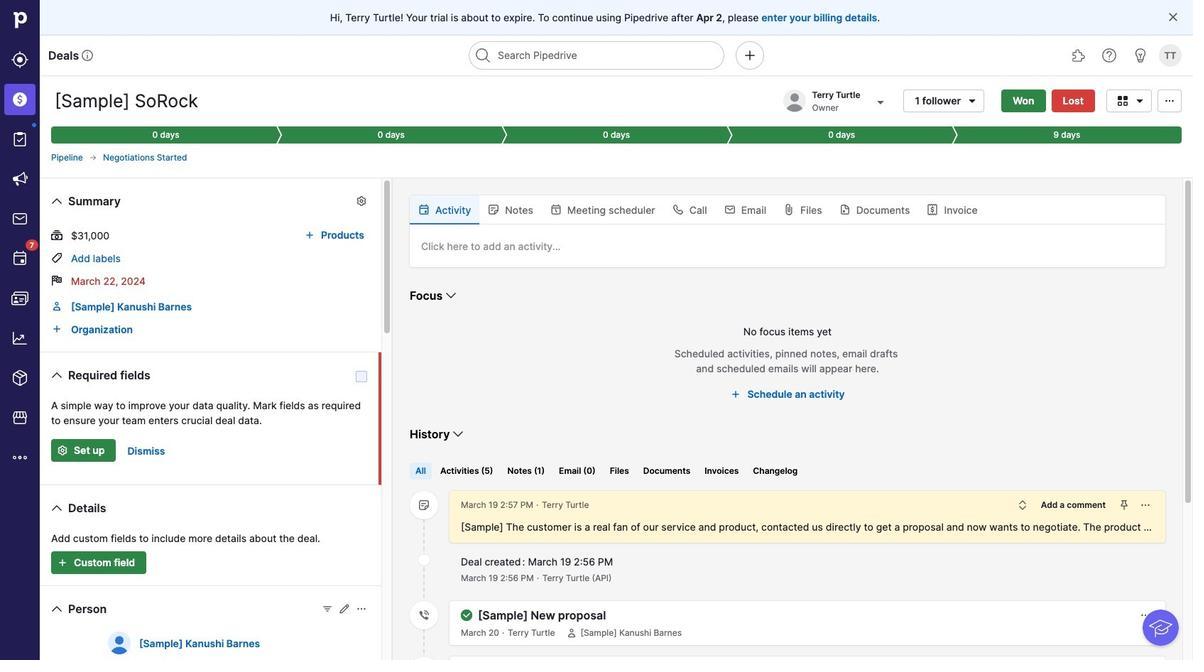Task type: locate. For each thing, give the bounding box(es) containing it.
1 vertical spatial color link image
[[51, 323, 63, 335]]

1 vertical spatial color secondary image
[[418, 610, 430, 621]]

contacts image
[[11, 290, 28, 307]]

info image
[[82, 50, 93, 61]]

Search Pipedrive field
[[469, 41, 725, 70]]

color secondary image down color secondary image
[[418, 610, 430, 621]]

marketplace image
[[11, 409, 28, 426]]

menu item
[[0, 80, 40, 119]]

0 vertical spatial color primary inverted image
[[54, 445, 71, 456]]

1 vertical spatial color undefined image
[[11, 250, 28, 267]]

1 vertical spatial color primary inverted image
[[54, 557, 71, 568]]

1 more actions image from the top
[[1140, 499, 1152, 511]]

menu
[[0, 0, 40, 660]]

more actions image
[[1140, 499, 1152, 511], [1140, 610, 1152, 621]]

color link image
[[51, 301, 63, 312], [51, 323, 63, 335]]

0 vertical spatial more actions image
[[1140, 499, 1152, 511]]

0 vertical spatial color secondary image
[[418, 499, 430, 511]]

more image
[[11, 449, 28, 466]]

color secondary image
[[418, 499, 430, 511], [418, 610, 430, 621]]

0 vertical spatial color undefined image
[[11, 131, 28, 148]]

1 vertical spatial more actions image
[[1140, 610, 1152, 621]]

1 color link image from the top
[[51, 301, 63, 312]]

insights image
[[11, 330, 28, 347]]

color primary image
[[1168, 11, 1179, 23], [1115, 95, 1132, 106], [1132, 95, 1149, 106], [89, 153, 97, 162], [418, 204, 430, 215], [488, 204, 500, 215], [724, 204, 736, 215], [784, 204, 795, 215], [51, 252, 63, 264], [51, 275, 63, 286], [450, 426, 467, 443], [356, 603, 367, 615], [567, 627, 578, 639]]

0 vertical spatial color link image
[[51, 301, 63, 312]]

color secondary image up color secondary image
[[418, 499, 430, 511]]

color undefined image down the deals icon on the top left of page
[[11, 131, 28, 148]]

pin this note image
[[1119, 499, 1130, 511]]

quick help image
[[1101, 47, 1118, 64]]

color primary image
[[964, 95, 981, 106], [1162, 95, 1179, 106], [48, 193, 65, 210], [356, 195, 367, 207], [551, 204, 562, 215], [673, 204, 684, 215], [840, 204, 851, 215], [927, 204, 939, 215], [51, 229, 63, 241], [301, 229, 318, 241], [443, 287, 460, 304], [48, 367, 65, 384], [728, 389, 745, 400], [48, 499, 65, 517], [48, 600, 65, 617], [322, 603, 333, 615], [339, 603, 350, 615], [461, 610, 472, 621]]

color undefined image down sales inbox icon
[[11, 250, 28, 267]]

color link image right contacts icon
[[51, 301, 63, 312]]

color link image right insights image
[[51, 323, 63, 335]]

2 more actions image from the top
[[1140, 610, 1152, 621]]

color undefined image
[[11, 131, 28, 148], [11, 250, 28, 267]]

2 color link image from the top
[[51, 323, 63, 335]]

color primary inverted image
[[54, 445, 71, 456], [54, 557, 71, 568]]



Task type: describe. For each thing, give the bounding box(es) containing it.
transfer ownership image
[[872, 93, 889, 110]]

expand image
[[1017, 499, 1029, 511]]

2 color undefined image from the top
[[11, 250, 28, 267]]

deals image
[[11, 91, 28, 108]]

home image
[[9, 9, 31, 31]]

color secondary image
[[418, 554, 430, 566]]

[Sample] SoRock text field
[[51, 87, 225, 115]]

sales inbox image
[[11, 210, 28, 227]]

1 color secondary image from the top
[[418, 499, 430, 511]]

products image
[[11, 369, 28, 386]]

knowledge center bot, also known as kc bot is an onboarding assistant that allows you to see the list of onboarding items in one place for quick and easy reference. this improves your in-app experience. image
[[1143, 610, 1179, 646]]

2 color primary inverted image from the top
[[54, 557, 71, 568]]

quick add image
[[742, 47, 759, 64]]

sales assistant image
[[1132, 47, 1150, 64]]

leads image
[[11, 51, 28, 68]]

1 color primary inverted image from the top
[[54, 445, 71, 456]]

1 color undefined image from the top
[[11, 131, 28, 148]]

campaigns image
[[11, 171, 28, 188]]

2 color secondary image from the top
[[418, 610, 430, 621]]



Task type: vqa. For each thing, say whether or not it's contained in the screenshot.
bottom color secondary icon
no



